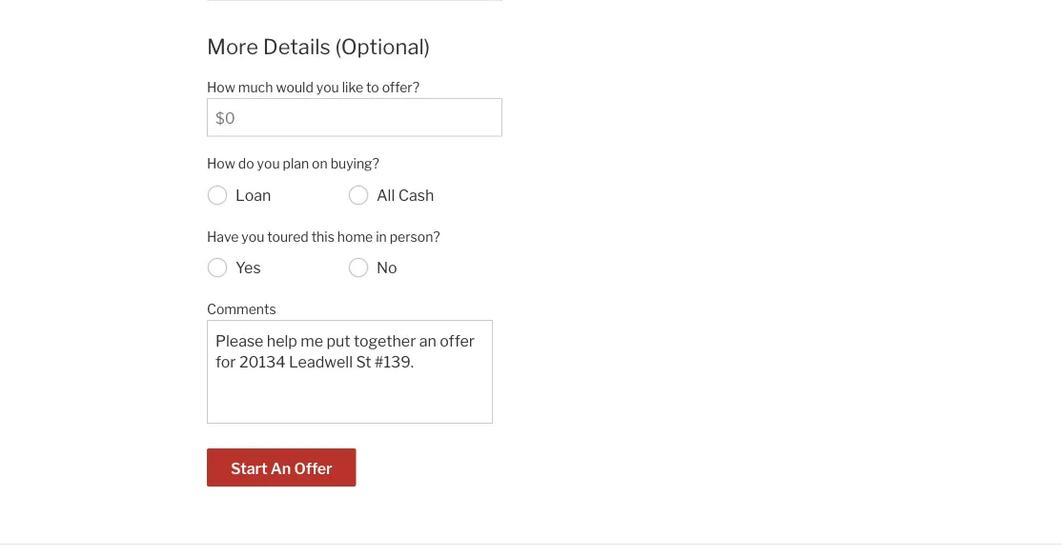Task type: describe. For each thing, give the bounding box(es) containing it.
like
[[342, 79, 363, 95]]

have you toured this home in person?
[[207, 229, 440, 245]]

all cash
[[377, 186, 434, 205]]

comments element
[[207, 292, 846, 320]]

toured
[[267, 229, 309, 245]]

comments
[[207, 301, 276, 318]]

no
[[377, 259, 397, 277]]

loan
[[235, 186, 271, 205]]

how do you plan on buying?
[[207, 156, 379, 172]]

this
[[311, 229, 334, 245]]

more
[[207, 33, 258, 59]]

do
[[238, 156, 254, 172]]

start an offer button
[[207, 449, 356, 487]]

yes
[[235, 259, 261, 277]]

plan
[[283, 156, 309, 172]]

have you toured this home in person? element
[[207, 219, 493, 248]]

more details (optional)
[[207, 33, 430, 59]]

start an offer
[[231, 460, 332, 478]]

2 vertical spatial you
[[242, 229, 264, 245]]

Comments text field
[[215, 331, 484, 415]]

in
[[376, 229, 387, 245]]

much
[[238, 79, 273, 95]]

(optional)
[[335, 33, 430, 59]]



Task type: locate. For each thing, give the bounding box(es) containing it.
you
[[316, 79, 339, 95], [257, 156, 280, 172], [242, 229, 264, 245]]

how much would you like to offer? element
[[207, 70, 493, 98]]

an
[[271, 460, 291, 478]]

all
[[377, 186, 395, 205]]

buying?
[[330, 156, 379, 172]]

how do you plan on buying? element
[[207, 146, 493, 175]]

how for how do you plan on buying?
[[207, 156, 235, 172]]

start
[[231, 460, 268, 478]]

person?
[[390, 229, 440, 245]]

cash
[[398, 186, 434, 205]]

1 vertical spatial you
[[257, 156, 280, 172]]

how left much
[[207, 79, 235, 95]]

on
[[312, 156, 328, 172]]

offer
[[294, 460, 332, 478]]

how for how much would you like to offer?
[[207, 79, 235, 95]]

how much would you like to offer?
[[207, 79, 419, 95]]

1 vertical spatial how
[[207, 156, 235, 172]]

offer?
[[382, 79, 419, 95]]

to
[[366, 79, 379, 95]]

home
[[337, 229, 373, 245]]

you right have
[[242, 229, 264, 245]]

How much would you like to offer? text field
[[215, 109, 494, 127]]

have
[[207, 229, 239, 245]]

1 how from the top
[[207, 79, 235, 95]]

details
[[263, 33, 331, 59]]

how left do
[[207, 156, 235, 172]]

0 vertical spatial how
[[207, 79, 235, 95]]

you left the like
[[316, 79, 339, 95]]

you right do
[[257, 156, 280, 172]]

2 how from the top
[[207, 156, 235, 172]]

0 vertical spatial you
[[316, 79, 339, 95]]

how
[[207, 79, 235, 95], [207, 156, 235, 172]]

would
[[276, 79, 313, 95]]



Task type: vqa. For each thing, say whether or not it's contained in the screenshot.
X-
no



